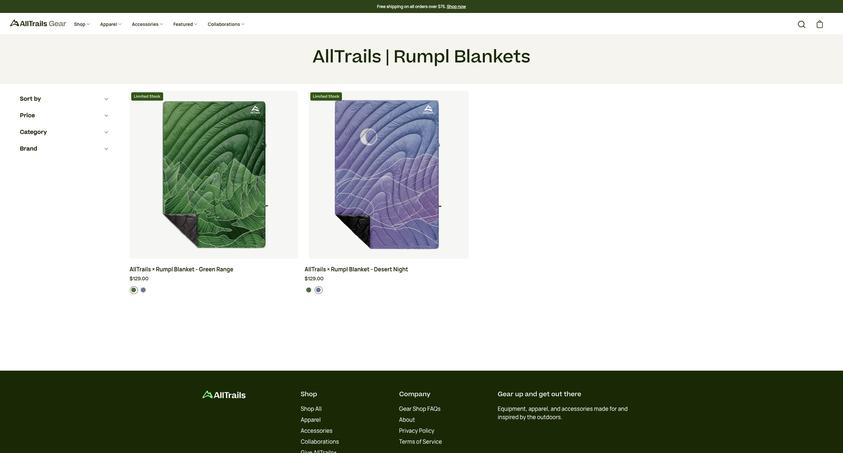 Task type: vqa. For each thing, say whether or not it's contained in the screenshot.
the '$75.'
yes



Task type: describe. For each thing, give the bounding box(es) containing it.
by inside equipment, apparel, and accessories made for and inspired by the outdoors.
[[520, 414, 526, 421]]

there
[[564, 390, 582, 399]]

green
[[199, 266, 215, 273]]

gear shop faqs
[[399, 406, 441, 413]]

shop button
[[301, 390, 317, 399]]

free
[[377, 4, 386, 9]]

accessories
[[562, 406, 593, 413]]

$75.
[[438, 4, 446, 9]]

terms of service link
[[399, 439, 442, 446]]

× for alltrails × rumpl blanket - green range
[[152, 266, 155, 273]]

featured
[[174, 21, 194, 27]]

terms
[[399, 439, 415, 446]]

company
[[399, 390, 431, 399]]

inspired
[[498, 414, 519, 421]]

brand button
[[20, 141, 110, 157]]

1 vertical spatial collaborations link
[[301, 439, 339, 446]]

rumpl for alltrails | rumpl blankets
[[394, 45, 450, 70]]

shop now link
[[447, 4, 466, 10]]

$129.00 for alltrails × rumpl blanket - green range
[[130, 276, 149, 283]]

$129.00 link for desert
[[305, 276, 473, 283]]

free shipping on all orders over $75. shop now
[[377, 4, 466, 9]]

up
[[515, 390, 524, 399]]

apparel link for shop link
[[95, 16, 127, 33]]

of
[[417, 439, 422, 446]]

green range radio for alltrails × rumpl blanket - desert night
[[305, 287, 313, 294]]

desert
[[374, 266, 392, 273]]

policy
[[419, 428, 435, 435]]

desert night image for alltrails × rumpl blanket - desert night
[[316, 288, 321, 293]]

Desert Night radio
[[315, 287, 323, 294]]

blankets
[[454, 45, 531, 70]]

blanket for green
[[174, 266, 195, 273]]

privacy policy link
[[399, 428, 435, 435]]

toggle plus image for accessories
[[160, 22, 164, 26]]

gear for gear up and get out there
[[498, 390, 514, 399]]

gear shop faqs link
[[399, 406, 441, 413]]

featured link
[[169, 16, 203, 33]]

× for alltrails × rumpl blanket - desert night
[[327, 266, 330, 273]]

price button
[[20, 107, 110, 124]]

category button
[[20, 124, 110, 141]]

alltrails for alltrails × rumpl blanket - desert night $129.00
[[305, 266, 326, 273]]

and for get
[[525, 390, 538, 399]]

2 horizontal spatial and
[[618, 406, 628, 413]]

company button
[[399, 390, 431, 399]]

now
[[458, 4, 466, 9]]

option group for desert
[[305, 287, 474, 294]]

green range image for alltrails × rumpl blanket - desert night
[[306, 288, 312, 293]]

apparel,
[[529, 406, 550, 413]]

shop link
[[69, 16, 95, 33]]

accessories link for shop all link apparel link
[[301, 428, 333, 435]]

the
[[527, 414, 536, 421]]

for
[[610, 406, 617, 413]]

toggle plus image for collaborations
[[241, 22, 245, 26]]

night
[[394, 266, 408, 273]]

- for green
[[196, 266, 198, 273]]

on
[[404, 4, 409, 9]]

all
[[315, 406, 322, 413]]

alltrails × rumpl blanket - desert night link
[[305, 266, 473, 274]]

0 vertical spatial accessories
[[132, 21, 160, 27]]

1 horizontal spatial accessories
[[301, 428, 333, 435]]

1 vertical spatial collaborations
[[301, 439, 339, 446]]

equipment, apparel, and accessories made for and inspired by the outdoors.
[[498, 406, 628, 421]]

0 vertical spatial collaborations
[[208, 21, 241, 27]]

over
[[429, 4, 437, 9]]



Task type: locate. For each thing, give the bounding box(es) containing it.
outdoors.
[[537, 414, 563, 421]]

0 vertical spatial apparel link
[[95, 16, 127, 33]]

green range image left desert night option in the left of the page
[[131, 288, 136, 293]]

alltrails | rumpl blankets
[[313, 45, 531, 70]]

2 $129.00 from the left
[[305, 276, 324, 283]]

2 green range radio from the left
[[305, 287, 313, 294]]

alltrails
[[313, 45, 382, 70], [130, 266, 151, 273], [305, 266, 326, 273]]

desert night image
[[141, 288, 146, 293], [316, 288, 321, 293]]

1 horizontal spatial toggle plus image
[[118, 22, 122, 26]]

1 vertical spatial apparel
[[301, 417, 321, 424]]

green range radio left desert night radio
[[305, 287, 313, 294]]

1 horizontal spatial toggle plus image
[[241, 22, 245, 26]]

2 desert night image from the left
[[316, 288, 321, 293]]

0 horizontal spatial accessories
[[132, 21, 160, 27]]

2 horizontal spatial toggle plus image
[[160, 22, 164, 26]]

1 horizontal spatial accessories link
[[301, 428, 333, 435]]

$129.00 up desert night radio
[[305, 276, 324, 283]]

blanket left green
[[174, 266, 195, 273]]

0 vertical spatial collaborations link
[[203, 16, 250, 33]]

0 vertical spatial apparel
[[100, 21, 118, 27]]

1 horizontal spatial green range radio
[[305, 287, 313, 294]]

and right 'up'
[[525, 390, 538, 399]]

and up outdoors.
[[551, 406, 561, 413]]

privacy policy
[[399, 428, 435, 435]]

1 horizontal spatial green range image
[[306, 288, 312, 293]]

green range image for alltrails × rumpl blanket - green range
[[131, 288, 136, 293]]

$129.00 link down alltrails × rumpl blanket - green range link
[[130, 276, 298, 283]]

shop all
[[301, 406, 322, 413]]

and for accessories
[[551, 406, 561, 413]]

collaborations link
[[203, 16, 250, 33], [301, 439, 339, 446]]

out
[[552, 390, 563, 399]]

1 vertical spatial apparel link
[[301, 417, 321, 424]]

gear for gear shop faqs
[[399, 406, 412, 413]]

1 blanket from the left
[[174, 266, 195, 273]]

0 horizontal spatial collaborations link
[[203, 16, 250, 33]]

apparel link
[[95, 16, 127, 33], [301, 417, 321, 424]]

0 horizontal spatial option group
[[130, 287, 298, 294]]

0 horizontal spatial apparel
[[100, 21, 118, 27]]

- inside alltrails × rumpl blanket - green range $129.00
[[196, 266, 198, 273]]

- for desert
[[371, 266, 373, 273]]

1 horizontal spatial apparel
[[301, 417, 321, 424]]

2 toggle plus image from the left
[[118, 22, 122, 26]]

Desert Night radio
[[140, 287, 148, 294]]

about
[[399, 417, 415, 424]]

1 option group from the left
[[130, 287, 298, 294]]

alltrails × rumpl blanket - desert night $129.00
[[305, 266, 408, 283]]

×
[[152, 266, 155, 273], [327, 266, 330, 273]]

category
[[20, 128, 47, 136]]

service
[[423, 439, 442, 446]]

option group down alltrails × rumpl blanket - desert night link
[[305, 287, 474, 294]]

shop
[[447, 4, 457, 9], [74, 21, 86, 27], [301, 390, 317, 399], [301, 406, 314, 413], [413, 406, 427, 413]]

$129.00
[[130, 276, 149, 283], [305, 276, 324, 283]]

Green Range radio
[[130, 287, 138, 294], [305, 287, 313, 294]]

gear up about
[[399, 406, 412, 413]]

by inside 'dropdown button'
[[34, 95, 41, 103]]

0 horizontal spatial green range image
[[131, 288, 136, 293]]

by right sort
[[34, 95, 41, 103]]

gear left 'up'
[[498, 390, 514, 399]]

1 vertical spatial by
[[520, 414, 526, 421]]

1 $129.00 link from the left
[[130, 276, 298, 283]]

apparel right shop link
[[100, 21, 118, 27]]

0 horizontal spatial $129.00 link
[[130, 276, 298, 283]]

equipment,
[[498, 406, 528, 413]]

|
[[386, 45, 390, 70]]

shop all link
[[301, 406, 322, 413]]

2 blanket from the left
[[349, 266, 370, 273]]

apparel
[[100, 21, 118, 27], [301, 417, 321, 424]]

price
[[20, 112, 35, 120]]

sort by button
[[20, 91, 110, 107]]

toggle plus image
[[86, 22, 90, 26], [118, 22, 122, 26], [160, 22, 164, 26]]

green range radio left desert night option in the left of the page
[[130, 287, 138, 294]]

0 horizontal spatial gear
[[399, 406, 412, 413]]

1 horizontal spatial collaborations link
[[301, 439, 339, 446]]

2 horizontal spatial rumpl
[[394, 45, 450, 70]]

1 horizontal spatial gear
[[498, 390, 514, 399]]

1 horizontal spatial collaborations
[[301, 439, 339, 446]]

green range image left desert night radio
[[306, 288, 312, 293]]

1 horizontal spatial $129.00
[[305, 276, 324, 283]]

and
[[525, 390, 538, 399], [551, 406, 561, 413], [618, 406, 628, 413]]

desert night image inside option
[[141, 288, 146, 293]]

toggle plus image for shop
[[86, 22, 90, 26]]

toggle plus image for apparel
[[118, 22, 122, 26]]

shipping
[[387, 4, 404, 9]]

by
[[34, 95, 41, 103], [520, 414, 526, 421]]

desert night image inside radio
[[316, 288, 321, 293]]

rumpl for alltrails × rumpl blanket - desert night $129.00
[[331, 266, 348, 273]]

- left green
[[196, 266, 198, 273]]

alltrails inside alltrails × rumpl blanket - green range $129.00
[[130, 266, 151, 273]]

0 horizontal spatial rumpl
[[156, 266, 173, 273]]

× inside alltrails × rumpl blanket - green range $129.00
[[152, 266, 155, 273]]

apparel link for shop all link
[[301, 417, 321, 424]]

sort by
[[20, 95, 41, 103]]

1 vertical spatial gear
[[399, 406, 412, 413]]

and right the for on the bottom of page
[[618, 406, 628, 413]]

faqs
[[428, 406, 441, 413]]

about link
[[399, 417, 415, 424]]

3 toggle plus image from the left
[[160, 22, 164, 26]]

gear
[[498, 390, 514, 399], [399, 406, 412, 413]]

option group down alltrails × rumpl blanket - green range link
[[130, 287, 298, 294]]

toggle plus image
[[194, 22, 198, 26], [241, 22, 245, 26]]

2 $129.00 link from the left
[[305, 276, 473, 283]]

$129.00 up desert night option in the left of the page
[[130, 276, 149, 283]]

rumpl
[[394, 45, 450, 70], [156, 266, 173, 273], [331, 266, 348, 273]]

alltrails inside alltrails × rumpl blanket - desert night $129.00
[[305, 266, 326, 273]]

$129.00 link for green
[[130, 276, 298, 283]]

sort
[[20, 95, 33, 103]]

1 horizontal spatial apparel link
[[301, 417, 321, 424]]

1 vertical spatial accessories
[[301, 428, 333, 435]]

toggle plus image for featured
[[194, 22, 198, 26]]

2 - from the left
[[371, 266, 373, 273]]

0 vertical spatial accessories link
[[127, 16, 169, 33]]

privacy
[[399, 428, 418, 435]]

0 horizontal spatial toggle plus image
[[86, 22, 90, 26]]

get
[[539, 390, 550, 399]]

$129.00 inside alltrails × rumpl blanket - desert night $129.00
[[305, 276, 324, 283]]

alltrails gear shop image
[[202, 391, 246, 399]]

-
[[196, 266, 198, 273], [371, 266, 373, 273]]

brand
[[20, 145, 37, 153]]

apparel down shop all
[[301, 417, 321, 424]]

1 horizontal spatial rumpl
[[331, 266, 348, 273]]

2 green range image from the left
[[306, 288, 312, 293]]

$129.00 inside alltrails × rumpl blanket - green range $129.00
[[130, 276, 149, 283]]

2 toggle plus image from the left
[[241, 22, 245, 26]]

1 vertical spatial accessories link
[[301, 428, 333, 435]]

blanket inside alltrails × rumpl blanket - desert night $129.00
[[349, 266, 370, 273]]

blanket inside alltrails × rumpl blanket - green range $129.00
[[174, 266, 195, 273]]

0 horizontal spatial collaborations
[[208, 21, 241, 27]]

0 horizontal spatial by
[[34, 95, 41, 103]]

range
[[217, 266, 234, 273]]

terms of service
[[399, 439, 442, 446]]

toggle plus image inside apparel link
[[118, 22, 122, 26]]

2 × from the left
[[327, 266, 330, 273]]

alltrails × rumpl blanket - green range link
[[130, 266, 298, 274]]

collaborations
[[208, 21, 241, 27], [301, 439, 339, 446]]

$129.00 link
[[130, 276, 298, 283], [305, 276, 473, 283]]

green range radio for alltrails × rumpl blanket - green range
[[130, 287, 138, 294]]

by left 'the'
[[520, 414, 526, 421]]

0 vertical spatial gear
[[498, 390, 514, 399]]

0 vertical spatial by
[[34, 95, 41, 103]]

- left desert
[[371, 266, 373, 273]]

1 green range image from the left
[[131, 288, 136, 293]]

alltrails for alltrails | rumpl blankets
[[313, 45, 382, 70]]

0 horizontal spatial green range radio
[[130, 287, 138, 294]]

alltrails for alltrails × rumpl blanket - green range $129.00
[[130, 266, 151, 273]]

- inside alltrails × rumpl blanket - desert night $129.00
[[371, 266, 373, 273]]

1 horizontal spatial by
[[520, 414, 526, 421]]

accessories link for apparel link associated with shop link
[[127, 16, 169, 33]]

option group for green
[[130, 287, 298, 294]]

1 × from the left
[[152, 266, 155, 273]]

0 horizontal spatial toggle plus image
[[194, 22, 198, 26]]

green range image
[[131, 288, 136, 293], [306, 288, 312, 293]]

1 green range radio from the left
[[130, 287, 138, 294]]

1 horizontal spatial ×
[[327, 266, 330, 273]]

accessories
[[132, 21, 160, 27], [301, 428, 333, 435]]

0 horizontal spatial $129.00
[[130, 276, 149, 283]]

option group
[[130, 287, 298, 294], [305, 287, 474, 294]]

1 horizontal spatial and
[[551, 406, 561, 413]]

1 horizontal spatial blanket
[[349, 266, 370, 273]]

toggle plus image inside featured link
[[194, 22, 198, 26]]

1 horizontal spatial $129.00 link
[[305, 276, 473, 283]]

accessories link
[[127, 16, 169, 33], [301, 428, 333, 435]]

0 horizontal spatial and
[[525, 390, 538, 399]]

rumpl inside alltrails × rumpl blanket - green range $129.00
[[156, 266, 173, 273]]

1 toggle plus image from the left
[[194, 22, 198, 26]]

orders
[[415, 4, 428, 9]]

blanket for desert
[[349, 266, 370, 273]]

0 horizontal spatial apparel link
[[95, 16, 127, 33]]

1 - from the left
[[196, 266, 198, 273]]

0 horizontal spatial desert night image
[[141, 288, 146, 293]]

1 horizontal spatial -
[[371, 266, 373, 273]]

1 horizontal spatial option group
[[305, 287, 474, 294]]

0 horizontal spatial blanket
[[174, 266, 195, 273]]

alltrails × rumpl blanket - green range $129.00
[[130, 266, 234, 283]]

gear up and get out there
[[498, 390, 582, 399]]

$129.00 link down alltrails × rumpl blanket - desert night link
[[305, 276, 473, 283]]

blanket left desert
[[349, 266, 370, 273]]

$129.00 for alltrails × rumpl blanket - desert night
[[305, 276, 324, 283]]

2 option group from the left
[[305, 287, 474, 294]]

made
[[594, 406, 609, 413]]

1 desert night image from the left
[[141, 288, 146, 293]]

toggle plus image inside shop link
[[86, 22, 90, 26]]

0 horizontal spatial -
[[196, 266, 198, 273]]

0 horizontal spatial accessories link
[[127, 16, 169, 33]]

rumpl for alltrails × rumpl blanket - green range $129.00
[[156, 266, 173, 273]]

rumpl inside alltrails × rumpl blanket - desert night $129.00
[[331, 266, 348, 273]]

desert night image for alltrails × rumpl blanket - green range
[[141, 288, 146, 293]]

1 $129.00 from the left
[[130, 276, 149, 283]]

blanket
[[174, 266, 195, 273], [349, 266, 370, 273]]

all
[[410, 4, 415, 9]]

1 horizontal spatial desert night image
[[316, 288, 321, 293]]

× inside alltrails × rumpl blanket - desert night $129.00
[[327, 266, 330, 273]]

0 horizontal spatial ×
[[152, 266, 155, 273]]

1 toggle plus image from the left
[[86, 22, 90, 26]]



